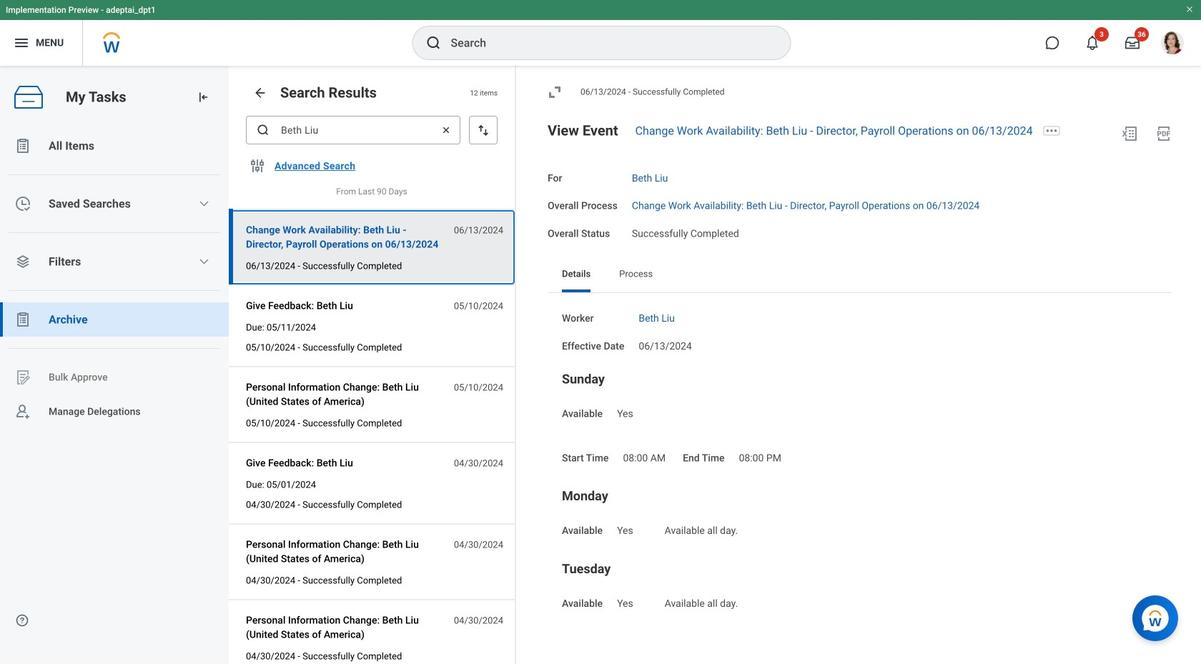 Task type: describe. For each thing, give the bounding box(es) containing it.
inbox large image
[[1126, 36, 1140, 50]]

export to excel image
[[1122, 125, 1139, 142]]

clipboard image
[[14, 311, 31, 328]]

sort image
[[477, 123, 491, 137]]

item list element
[[229, 66, 517, 665]]

question outline image
[[15, 614, 29, 628]]

Search Workday  search field
[[451, 27, 762, 59]]

justify image
[[13, 34, 30, 52]]

configure image
[[249, 157, 266, 175]]

profile logan mcneil image
[[1162, 31, 1185, 57]]

clock check image
[[14, 195, 31, 212]]

2 group from the top
[[562, 488, 1159, 544]]

search image
[[425, 34, 443, 52]]

rename image
[[14, 369, 31, 386]]

x small image
[[439, 123, 454, 137]]

transformation import image
[[196, 90, 210, 104]]



Task type: vqa. For each thing, say whether or not it's contained in the screenshot.
rename Image
yes



Task type: locate. For each thing, give the bounding box(es) containing it.
list
[[0, 129, 229, 665]]

Search: Search Results text field
[[246, 116, 461, 145]]

tab list
[[548, 258, 1173, 293]]

close environment banner image
[[1186, 5, 1195, 14]]

view printable version (pdf) image
[[1156, 125, 1173, 142]]

group
[[562, 371, 1159, 471], [562, 488, 1159, 544], [562, 561, 1159, 616]]

banner
[[0, 0, 1202, 66]]

chevron down image
[[198, 198, 210, 210]]

chevron down image
[[198, 256, 210, 268]]

search image
[[256, 123, 270, 137]]

1 group from the top
[[562, 371, 1159, 471]]

fullscreen image
[[547, 84, 564, 101]]

3 group from the top
[[562, 561, 1159, 616]]

1 vertical spatial group
[[562, 488, 1159, 544]]

notifications large image
[[1086, 36, 1100, 50]]

clipboard image
[[14, 137, 31, 155]]

0 vertical spatial group
[[562, 371, 1159, 471]]

perspective image
[[14, 253, 31, 270]]

2 vertical spatial group
[[562, 561, 1159, 616]]

arrow left image
[[253, 86, 268, 100]]

user plus image
[[14, 404, 31, 421]]



